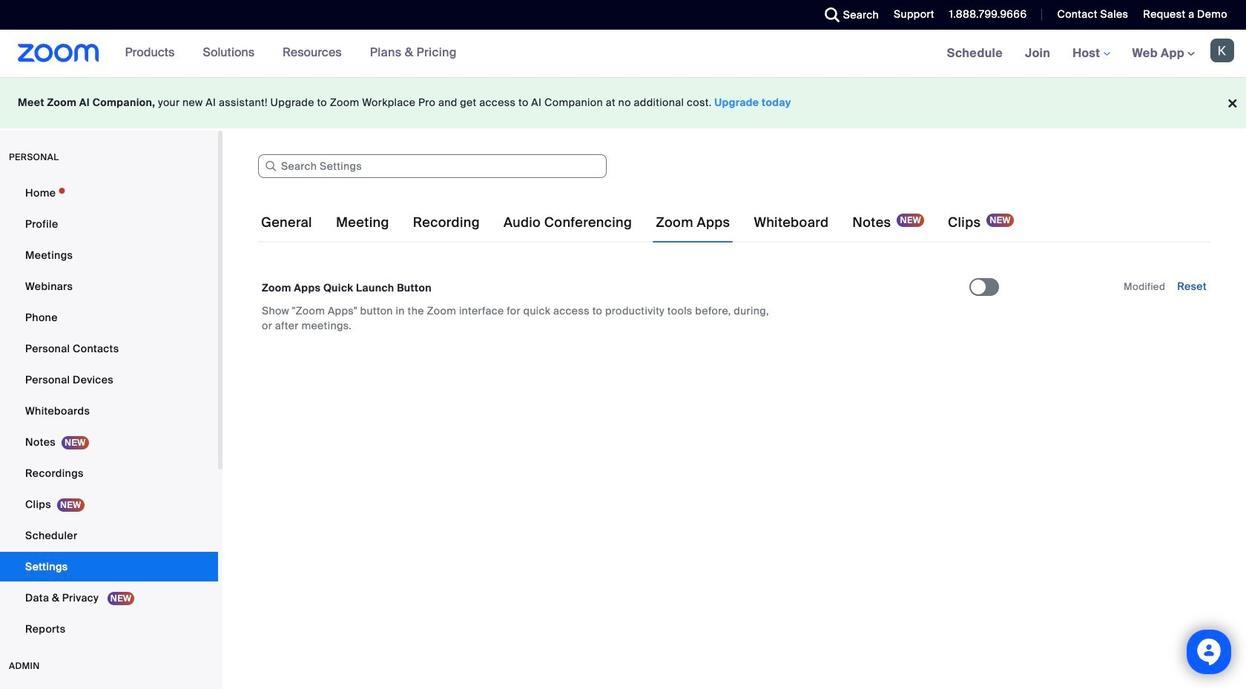 Task type: describe. For each thing, give the bounding box(es) containing it.
Search Settings text field
[[258, 154, 607, 178]]

meetings navigation
[[936, 30, 1246, 78]]



Task type: locate. For each thing, give the bounding box(es) containing it.
profile picture image
[[1211, 39, 1235, 62]]

tabs of my account settings page tab list
[[258, 202, 1017, 243]]

personal menu menu
[[0, 178, 218, 645]]

zoom logo image
[[18, 44, 99, 62]]

product information navigation
[[114, 30, 468, 77]]

banner
[[0, 30, 1246, 78]]

footer
[[0, 77, 1246, 128]]



Task type: vqa. For each thing, say whether or not it's contained in the screenshot.
Tabs of my account settings page tab list
yes



